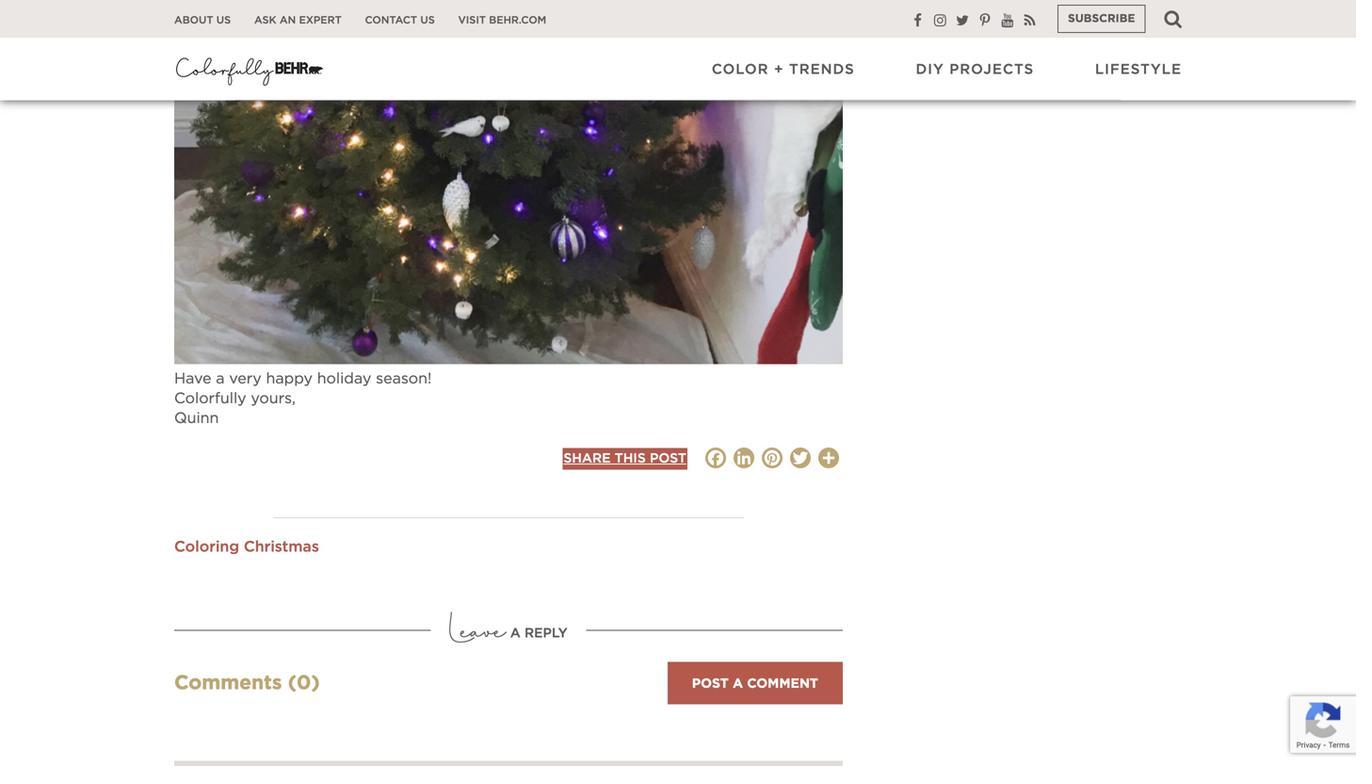 Task type: describe. For each thing, give the bounding box(es) containing it.
post a comment
[[692, 678, 819, 691]]

reply
[[525, 627, 568, 640]]

search image
[[1165, 9, 1183, 28]]

lifestyle
[[1096, 63, 1183, 77]]

leave
[[450, 604, 507, 654]]

a
[[733, 678, 744, 691]]

colorfully behr image
[[174, 52, 325, 89]]

this
[[615, 453, 646, 466]]

about
[[174, 15, 213, 25]]

diy projects
[[916, 63, 1035, 77]]

ask an expert
[[254, 15, 342, 25]]

coloring christmas link
[[174, 539, 319, 554]]

a for leave
[[510, 627, 521, 640]]

comments
[[174, 673, 282, 693]]

christmas
[[244, 539, 319, 554]]

visit behr.com link
[[458, 14, 547, 27]]

expert
[[299, 15, 342, 25]]

comments (0)
[[174, 673, 320, 693]]

ask
[[254, 15, 277, 25]]

leave a reply
[[450, 604, 568, 654]]

coloring christmas
[[174, 539, 319, 554]]

color + trends
[[712, 63, 855, 77]]

holiday
[[317, 371, 372, 386]]

behr.com
[[489, 15, 547, 25]]

share this post
[[564, 453, 687, 466]]

a for have
[[216, 371, 225, 386]]

coloring
[[174, 539, 239, 554]]

quinn
[[174, 411, 219, 426]]

COMMENT text field
[[174, 761, 843, 766]]

ask an expert link
[[254, 14, 342, 27]]

1 vertical spatial post
[[692, 678, 729, 691]]

lifestyle link
[[1096, 61, 1183, 79]]



Task type: vqa. For each thing, say whether or not it's contained in the screenshot.
rightmost ANY
no



Task type: locate. For each thing, give the bounding box(es) containing it.
contact us
[[365, 15, 435, 25]]

0 horizontal spatial a
[[216, 371, 225, 386]]

contact us link
[[365, 14, 435, 27]]

2 us from the left
[[421, 15, 435, 25]]

trends
[[790, 63, 855, 77]]

us right contact
[[421, 15, 435, 25]]

0 vertical spatial post
[[650, 453, 687, 466]]

0 horizontal spatial post
[[650, 453, 687, 466]]

color
[[712, 63, 769, 77]]

us
[[216, 15, 231, 25], [421, 15, 435, 25]]

color + trends link
[[712, 61, 855, 79]]

post
[[650, 453, 687, 466], [692, 678, 729, 691]]

comment
[[747, 678, 819, 691]]

have
[[174, 371, 212, 386]]

very
[[229, 371, 262, 386]]

a inside "leave a reply"
[[510, 627, 521, 640]]

a holiday tree decorated with white doves, purple lights and bulbs colored in purple and white. image
[[174, 0, 843, 364]]

contact
[[365, 15, 418, 25]]

a up colorfully
[[216, 371, 225, 386]]

about us link
[[174, 14, 231, 27]]

diy
[[916, 63, 945, 77]]

about us
[[174, 15, 231, 25]]

us for contact us
[[421, 15, 435, 25]]

colorfully
[[174, 391, 247, 406]]

+
[[775, 63, 785, 77]]

1 horizontal spatial us
[[421, 15, 435, 25]]

1 horizontal spatial a
[[510, 627, 521, 640]]

0 horizontal spatial us
[[216, 15, 231, 25]]

have a very happy holiday season! colorfully yours, quinn
[[174, 371, 432, 426]]

1 vertical spatial a
[[510, 627, 521, 640]]

season!
[[376, 371, 432, 386]]

(0)
[[288, 673, 320, 693]]

subscribe
[[1069, 13, 1136, 25]]

visit behr.com
[[458, 15, 547, 25]]

happy
[[266, 371, 313, 386]]

1 horizontal spatial post
[[692, 678, 729, 691]]

projects
[[950, 63, 1035, 77]]

an
[[280, 15, 296, 25]]

share
[[564, 453, 611, 466]]

a
[[216, 371, 225, 386], [510, 627, 521, 640]]

post right the this
[[650, 453, 687, 466]]

a left reply
[[510, 627, 521, 640]]

diy projects link
[[916, 61, 1035, 79]]

0 vertical spatial a
[[216, 371, 225, 386]]

post a comment link
[[668, 662, 843, 705]]

yours,
[[251, 391, 296, 406]]

a inside have a very happy holiday season! colorfully yours, quinn
[[216, 371, 225, 386]]

post left a
[[692, 678, 729, 691]]

us right about
[[216, 15, 231, 25]]

1 us from the left
[[216, 15, 231, 25]]

visit
[[458, 15, 486, 25]]

us for about us
[[216, 15, 231, 25]]

subscribe link
[[1058, 5, 1146, 33]]



